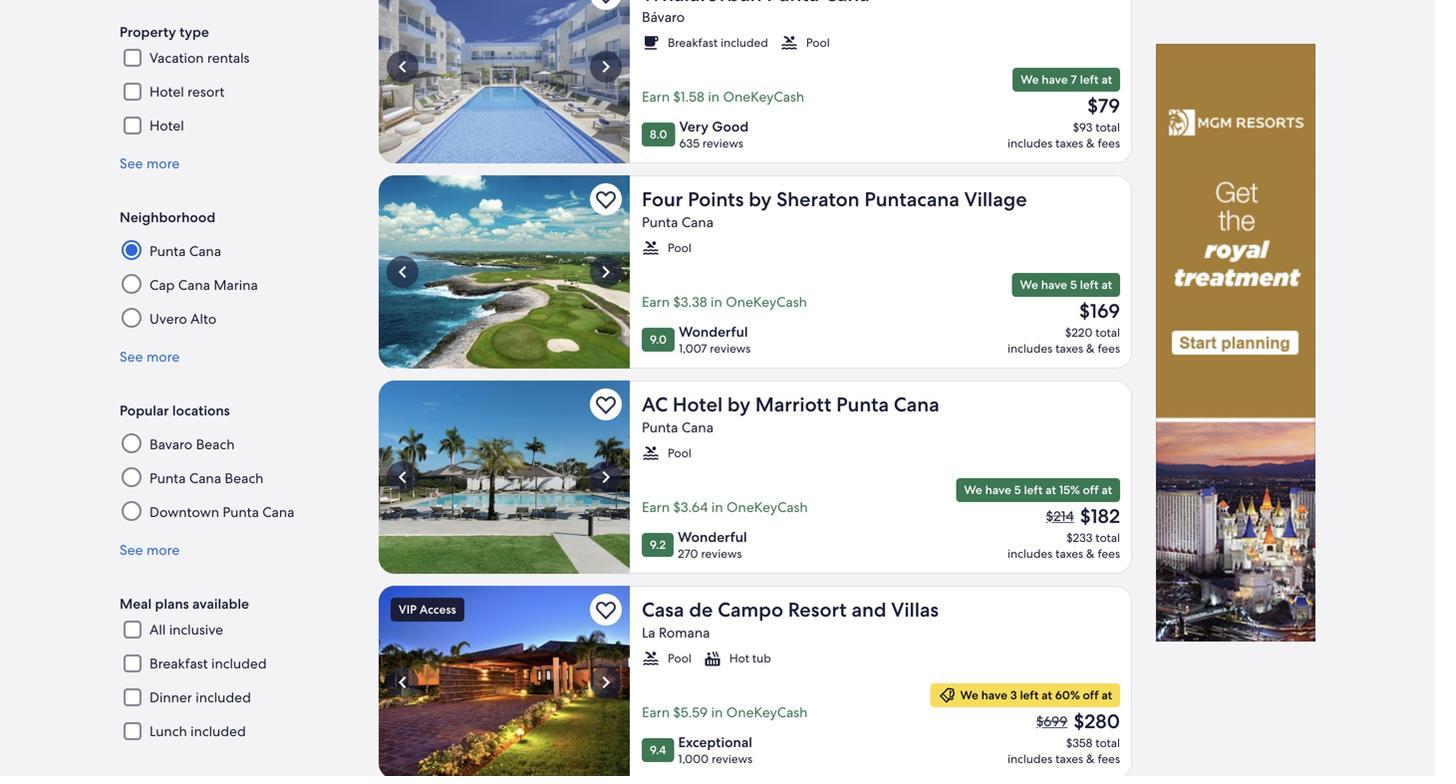 Task type: vqa. For each thing, say whether or not it's contained in the screenshot.
over
no



Task type: locate. For each thing, give the bounding box(es) containing it.
by left marriott
[[727, 392, 751, 418]]

2 earn from the top
[[642, 293, 670, 311]]

taxes
[[1056, 136, 1083, 151], [1056, 341, 1083, 356], [1056, 546, 1083, 562], [1056, 751, 1083, 767]]

onekeycash down tub
[[726, 704, 808, 722]]

earn left $5.59
[[642, 704, 670, 722]]

off
[[1083, 482, 1099, 498], [1083, 688, 1099, 703]]

see more button
[[120, 155, 355, 173], [120, 348, 355, 366], [120, 541, 355, 559]]

2 fees from the top
[[1098, 341, 1120, 356]]

left inside we have 5 left at $169 $220 total includes taxes & fees
[[1080, 277, 1099, 293]]

have for $169
[[1041, 277, 1067, 293]]

in
[[708, 88, 720, 106], [711, 293, 722, 311], [712, 498, 723, 516], [711, 704, 723, 722]]

& inside we have 7 left at $79 $93 total includes taxes & fees
[[1086, 136, 1095, 151]]

casa de campo resort and villas la romana
[[642, 597, 939, 642]]

we left 7
[[1021, 72, 1039, 87]]

have up $220
[[1041, 277, 1067, 293]]

by for marriott
[[727, 392, 751, 418]]

3 includes from the top
[[1008, 546, 1053, 562]]

small image for breakfast included
[[642, 34, 660, 52]]

punta inside four points by sheraton puntacana village punta cana
[[642, 213, 678, 231]]

3 fees from the top
[[1098, 546, 1120, 562]]

1 more from the top
[[146, 155, 180, 173]]

onekeycash for sheraton
[[726, 293, 807, 311]]

we left 15%
[[964, 482, 982, 498]]

0 vertical spatial breakfast included
[[668, 35, 768, 50]]

pool image
[[379, 0, 630, 163], [379, 381, 630, 574]]

1 vertical spatial more
[[146, 348, 180, 366]]

3 see from the top
[[120, 541, 143, 559]]

golf image
[[379, 175, 630, 369]]

by inside the ac hotel by marriott punta cana punta cana
[[727, 392, 751, 418]]

breakfast included
[[668, 35, 768, 50], [149, 655, 267, 673]]

hotel resort
[[149, 83, 225, 101]]

2 & from the top
[[1086, 341, 1095, 356]]

all
[[149, 621, 166, 639]]

breakfast included up the earn $1.58 in onekeycash
[[668, 35, 768, 50]]

by inside four points by sheraton puntacana village punta cana
[[749, 186, 772, 212]]

3 & from the top
[[1086, 546, 1095, 562]]

earn left $3.38 on the left top
[[642, 293, 670, 311]]

reviews inside exceptional 1,000 reviews
[[712, 751, 753, 767]]

de
[[689, 597, 713, 623]]

taxes down $93
[[1056, 136, 1083, 151]]

see more button down downtown punta cana
[[120, 541, 355, 559]]

see more down uvero
[[120, 348, 180, 366]]

we
[[1021, 72, 1039, 87], [1020, 277, 1038, 293], [964, 482, 982, 498], [960, 688, 978, 703]]

& down $233
[[1086, 546, 1095, 562]]

1 vertical spatial by
[[727, 392, 751, 418]]

hotel for hotel resort
[[149, 83, 184, 101]]

2 see from the top
[[120, 348, 143, 366]]

1 pool image from the top
[[379, 0, 630, 163]]

off for we have 5 left at 15% off at $214 $182 $233 total includes taxes & fees
[[1083, 482, 1099, 498]]

wonderful down earn $3.64 in onekeycash
[[678, 528, 747, 546]]

fees down the $182
[[1098, 546, 1120, 562]]

reviews inside wonderful 270 reviews
[[701, 546, 742, 562]]

left for $79
[[1080, 72, 1099, 87]]

bavaro beach
[[149, 436, 235, 454]]

Save Casa de Campo Resort and Villas to a trip checkbox
[[590, 594, 622, 626]]

1 vertical spatial see more
[[120, 348, 180, 366]]

0 vertical spatial more
[[146, 155, 180, 173]]

off right 60%
[[1083, 688, 1099, 703]]

3 earn from the top
[[642, 498, 670, 516]]

reviews right 270
[[701, 546, 742, 562]]

property type
[[120, 23, 209, 41]]

0 vertical spatial wonderful
[[679, 323, 748, 341]]

2 includes from the top
[[1008, 341, 1053, 356]]

1 vertical spatial wonderful
[[678, 528, 747, 546]]

1 off from the top
[[1083, 482, 1099, 498]]

have for 15%
[[985, 482, 1011, 498]]

left
[[1080, 72, 1099, 87], [1080, 277, 1099, 293], [1024, 482, 1043, 498], [1020, 688, 1039, 703]]

60%
[[1055, 688, 1080, 703]]

wonderful inside wonderful 1,007 reviews
[[679, 323, 748, 341]]

see more up neighborhood
[[120, 155, 180, 173]]

2 pool image from the top
[[379, 381, 630, 574]]

1 horizontal spatial 5
[[1070, 277, 1077, 293]]

2 vertical spatial see more button
[[120, 541, 355, 559]]

taxes down $358
[[1056, 751, 1083, 767]]

marina
[[214, 276, 258, 294]]

0 vertical spatial beach
[[196, 436, 235, 454]]

3 more from the top
[[146, 541, 180, 559]]

1 small image from the top
[[642, 34, 660, 52]]

fees
[[1098, 136, 1120, 151], [1098, 341, 1120, 356], [1098, 546, 1120, 562], [1098, 751, 1120, 767]]

includes
[[1008, 136, 1053, 151], [1008, 341, 1053, 356], [1008, 546, 1053, 562], [1008, 751, 1053, 767]]

& down $220
[[1086, 341, 1095, 356]]

270
[[678, 546, 698, 562]]

5 left 15%
[[1014, 482, 1021, 498]]

show previous image for four points by sheraton puntacana village image
[[391, 260, 415, 284]]

reviews inside wonderful 1,007 reviews
[[710, 341, 751, 356]]

meal plans available
[[120, 595, 249, 613]]

small image
[[780, 34, 798, 52], [642, 444, 660, 462], [642, 650, 660, 668], [703, 650, 721, 668], [938, 687, 956, 705]]

& down $93
[[1086, 136, 1095, 151]]

$3.64
[[673, 498, 708, 516]]

breakfast included up dinner included
[[149, 655, 267, 673]]

& inside we have 5 left at 15% off at $214 $182 $233 total includes taxes & fees
[[1086, 546, 1095, 562]]

villas
[[891, 597, 939, 623]]

have inside we have 7 left at $79 $93 total includes taxes & fees
[[1042, 72, 1068, 87]]

1 see more from the top
[[120, 155, 180, 173]]

4 earn from the top
[[642, 704, 670, 722]]

$699
[[1036, 713, 1068, 731]]

inclusive
[[169, 621, 223, 639]]

0 vertical spatial small image
[[642, 34, 660, 52]]

0 vertical spatial 5
[[1070, 277, 1077, 293]]

total down $79 on the right of the page
[[1096, 120, 1120, 135]]

in right the $3.64
[[712, 498, 723, 516]]

2 see more from the top
[[120, 348, 180, 366]]

wonderful for points
[[679, 323, 748, 341]]

2 vertical spatial hotel
[[673, 392, 723, 418]]

have left 7
[[1042, 72, 1068, 87]]

more for hotel
[[146, 155, 180, 173]]

wonderful down earn $3.38 in onekeycash
[[679, 323, 748, 341]]

hotel down vacation
[[149, 83, 184, 101]]

pool image for $182
[[379, 381, 630, 574]]

small image down ac
[[642, 444, 660, 462]]

2 vertical spatial see more
[[120, 541, 180, 559]]

by
[[749, 186, 772, 212], [727, 392, 751, 418]]

reviews right the 1,007
[[710, 341, 751, 356]]

0 vertical spatial see
[[120, 155, 143, 173]]

1 vertical spatial small image
[[642, 239, 660, 257]]

breakfast down all inclusive
[[149, 655, 208, 673]]

hotel down hotel resort
[[149, 117, 184, 135]]

fees inside we have 7 left at $79 $93 total includes taxes & fees
[[1098, 136, 1120, 151]]

fees down $79 on the right of the page
[[1098, 136, 1120, 151]]

5 up $220
[[1070, 277, 1077, 293]]

off inside we have 5 left at 15% off at $214 $182 $233 total includes taxes & fees
[[1083, 482, 1099, 498]]

we inside we have 5 left at 15% off at $214 $182 $233 total includes taxes & fees
[[964, 482, 982, 498]]

1 total from the top
[[1096, 120, 1120, 135]]

wonderful
[[679, 323, 748, 341], [678, 528, 747, 546]]

2 taxes from the top
[[1056, 341, 1083, 356]]

$220
[[1065, 325, 1093, 340]]

at left 60%
[[1042, 688, 1052, 703]]

lunch included
[[149, 723, 246, 741]]

small image down four
[[642, 239, 660, 257]]

2 off from the top
[[1083, 688, 1099, 703]]

4 & from the top
[[1086, 751, 1095, 767]]

1 & from the top
[[1086, 136, 1095, 151]]

left inside we have 5 left at 15% off at $214 $182 $233 total includes taxes & fees
[[1024, 482, 1043, 498]]

more down uvero
[[146, 348, 180, 366]]

uvero alto
[[149, 310, 217, 328]]

off right 15%
[[1083, 482, 1099, 498]]

see more button for downtown punta cana
[[120, 541, 355, 559]]

total down "$280"
[[1096, 736, 1120, 751]]

0 horizontal spatial breakfast included
[[149, 655, 267, 673]]

total
[[1096, 120, 1120, 135], [1096, 325, 1120, 340], [1096, 530, 1120, 546], [1096, 736, 1120, 751]]

at left 15%
[[1046, 482, 1056, 498]]

puntacana
[[864, 186, 960, 212]]

left for $169
[[1080, 277, 1099, 293]]

4 taxes from the top
[[1056, 751, 1083, 767]]

by right points
[[749, 186, 772, 212]]

more down downtown
[[146, 541, 180, 559]]

0 vertical spatial pool image
[[379, 0, 630, 163]]

see more for downtown punta cana
[[120, 541, 180, 559]]

show next image for four points by sheraton puntacana village image
[[594, 260, 618, 284]]

4 includes from the top
[[1008, 751, 1053, 767]]

0 vertical spatial see more
[[120, 155, 180, 173]]

we left the 3
[[960, 688, 978, 703]]

1 includes from the top
[[1008, 136, 1053, 151]]

very good 635 reviews
[[679, 118, 749, 151]]

in right $5.59
[[711, 704, 723, 722]]

2 total from the top
[[1096, 325, 1120, 340]]

1 vertical spatial see more button
[[120, 348, 355, 366]]

left right the 3
[[1020, 688, 1039, 703]]

earn left the $3.64
[[642, 498, 670, 516]]

1 taxes from the top
[[1056, 136, 1083, 151]]

have left the 3
[[981, 688, 1008, 703]]

$214 button
[[1044, 507, 1076, 525]]

have left 15%
[[985, 482, 1011, 498]]

3 taxes from the top
[[1056, 546, 1083, 562]]

beach up downtown punta cana
[[225, 470, 263, 487]]

& down $358
[[1086, 751, 1095, 767]]

2 vertical spatial more
[[146, 541, 180, 559]]

reviews inside very good 635 reviews
[[703, 136, 743, 151]]

more
[[146, 155, 180, 173], [146, 348, 180, 366], [146, 541, 180, 559]]

reviews right "1,000"
[[712, 751, 753, 767]]

fees down "$280"
[[1098, 751, 1120, 767]]

show previous image for casa de campo resort and villas image
[[391, 671, 415, 695]]

3 see more button from the top
[[120, 541, 355, 559]]

1 see from the top
[[120, 155, 143, 173]]

at inside we have 5 left at $169 $220 total includes taxes & fees
[[1102, 277, 1112, 293]]

hotel
[[149, 83, 184, 101], [149, 117, 184, 135], [673, 392, 723, 418]]

at up $79 on the right of the page
[[1102, 72, 1112, 87]]

see
[[120, 155, 143, 173], [120, 348, 143, 366], [120, 541, 143, 559]]

taxes inside we have 5 left at 15% off at $214 $182 $233 total includes taxes & fees
[[1056, 546, 1083, 562]]

9.0
[[650, 332, 667, 347]]

5 inside we have 5 left at 15% off at $214 $182 $233 total includes taxes & fees
[[1014, 482, 1021, 498]]

at
[[1102, 72, 1112, 87], [1102, 277, 1112, 293], [1046, 482, 1056, 498], [1102, 482, 1112, 498], [1042, 688, 1052, 703], [1102, 688, 1112, 703]]

sheraton
[[777, 186, 860, 212]]

we inside we have 5 left at $169 $220 total includes taxes & fees
[[1020, 277, 1038, 293]]

3 see more from the top
[[120, 541, 180, 559]]

2 more from the top
[[146, 348, 180, 366]]

small image left hot
[[703, 650, 721, 668]]

see up the popular
[[120, 348, 143, 366]]

wonderful for hotel
[[678, 528, 747, 546]]

0 vertical spatial hotel
[[149, 83, 184, 101]]

small image up the earn $1.58 in onekeycash
[[780, 34, 798, 52]]

$280
[[1074, 709, 1120, 735]]

1 see more button from the top
[[120, 155, 355, 173]]

taxes down $233
[[1056, 546, 1083, 562]]

reviews
[[703, 136, 743, 151], [710, 341, 751, 356], [701, 546, 742, 562], [712, 751, 753, 767]]

0 vertical spatial off
[[1083, 482, 1099, 498]]

includes inside we have 7 left at $79 $93 total includes taxes & fees
[[1008, 136, 1053, 151]]

taxes inside we have 7 left at $79 $93 total includes taxes & fees
[[1056, 136, 1083, 151]]

left up $169
[[1080, 277, 1099, 293]]

4 total from the top
[[1096, 736, 1120, 751]]

onekeycash for marriott
[[727, 498, 808, 516]]

taxes down $220
[[1056, 341, 1083, 356]]

at inside we have 7 left at $79 $93 total includes taxes & fees
[[1102, 72, 1112, 87]]

see more button down 'resort'
[[120, 155, 355, 173]]

earn $1.58 in onekeycash
[[642, 88, 804, 106]]

0 vertical spatial see more button
[[120, 155, 355, 173]]

see for hotel
[[120, 155, 143, 173]]

$699 button
[[1034, 713, 1070, 731]]

vacation
[[149, 49, 204, 67]]

small image down bávaro
[[642, 34, 660, 52]]

earn for casa
[[642, 704, 670, 722]]

5 inside we have 5 left at $169 $220 total includes taxes & fees
[[1070, 277, 1077, 293]]

onekeycash for resort
[[726, 704, 808, 722]]

small image for pool
[[642, 239, 660, 257]]

4 fees from the top
[[1098, 751, 1120, 767]]

total down the $182
[[1096, 530, 1120, 546]]

see for uvero alto
[[120, 348, 143, 366]]

onekeycash up wonderful 1,007 reviews
[[726, 293, 807, 311]]

lunch
[[149, 723, 187, 741]]

included
[[721, 35, 768, 50], [211, 655, 267, 673], [196, 689, 251, 707], [190, 723, 246, 741]]

$358
[[1066, 736, 1093, 751]]

see more
[[120, 155, 180, 173], [120, 348, 180, 366], [120, 541, 180, 559]]

1 vertical spatial 5
[[1014, 482, 1021, 498]]

in right $3.38 on the left top
[[711, 293, 722, 311]]

left right 7
[[1080, 72, 1099, 87]]

see more down downtown
[[120, 541, 180, 559]]

exceptional 1,000 reviews
[[678, 734, 753, 767]]

1 fees from the top
[[1098, 136, 1120, 151]]

0 horizontal spatial 5
[[1014, 482, 1021, 498]]

and
[[852, 597, 887, 623]]

small image
[[642, 34, 660, 52], [642, 239, 660, 257]]

earn
[[642, 88, 670, 106], [642, 293, 670, 311], [642, 498, 670, 516], [642, 704, 670, 722]]

1 vertical spatial see
[[120, 348, 143, 366]]

2 small image from the top
[[642, 239, 660, 257]]

pool
[[806, 35, 830, 50], [668, 240, 691, 256], [668, 445, 691, 461], [668, 651, 691, 666]]

reviews right 635
[[703, 136, 743, 151]]

punta
[[642, 213, 678, 231], [149, 242, 186, 260], [836, 392, 889, 418], [642, 419, 678, 437], [149, 470, 186, 487], [223, 503, 259, 521]]

total inside we have 5 left at 15% off at $214 $182 $233 total includes taxes & fees
[[1096, 530, 1120, 546]]

uvero
[[149, 310, 187, 328]]

5
[[1070, 277, 1077, 293], [1014, 482, 1021, 498]]

left left 15%
[[1024, 482, 1043, 498]]

onekeycash up wonderful 270 reviews
[[727, 498, 808, 516]]

hot tub
[[729, 651, 771, 666]]

we for $169
[[1020, 277, 1038, 293]]

vacation rentals
[[149, 49, 250, 67]]

breakfast down bávaro
[[668, 35, 718, 50]]

left inside we have 7 left at $79 $93 total includes taxes & fees
[[1080, 72, 1099, 87]]

included up the earn $1.58 in onekeycash
[[721, 35, 768, 50]]

1 vertical spatial hotel
[[149, 117, 184, 135]]

show next image for whala!urban punta cana image
[[594, 55, 618, 79]]

punta down four
[[642, 213, 678, 231]]

more for uvero alto
[[146, 348, 180, 366]]

fees down $169
[[1098, 341, 1120, 356]]

fees inside we have 5 left at 15% off at $214 $182 $233 total includes taxes & fees
[[1098, 546, 1120, 562]]

have inside we have 5 left at 15% off at $214 $182 $233 total includes taxes & fees
[[985, 482, 1011, 498]]

we inside we have 7 left at $79 $93 total includes taxes & fees
[[1021, 72, 1039, 87]]

show previous image for whala!urban punta cana image
[[391, 55, 415, 79]]

2 vertical spatial see
[[120, 541, 143, 559]]

see more button down alto
[[120, 348, 355, 366]]

have inside we have 5 left at $169 $220 total includes taxes & fees
[[1041, 277, 1067, 293]]

$93
[[1073, 120, 1093, 135]]

hotel right ac
[[673, 392, 723, 418]]

1 horizontal spatial breakfast
[[668, 35, 718, 50]]

1 vertical spatial off
[[1083, 688, 1099, 703]]

2 see more button from the top
[[120, 348, 355, 366]]

at up $169
[[1102, 277, 1112, 293]]

onekeycash
[[723, 88, 804, 106], [726, 293, 807, 311], [727, 498, 808, 516], [726, 704, 808, 722]]

we down the village
[[1020, 277, 1038, 293]]

1 vertical spatial breakfast
[[149, 655, 208, 673]]

1 vertical spatial breakfast included
[[149, 655, 267, 673]]

left for 15%
[[1024, 482, 1043, 498]]

taxes inside $699 $280 $358 total includes taxes & fees
[[1056, 751, 1083, 767]]

punta down ac
[[642, 419, 678, 437]]

see up neighborhood
[[120, 155, 143, 173]]

$1.58
[[673, 88, 705, 106]]

see up meal
[[120, 541, 143, 559]]

beach up punta cana beach
[[196, 436, 235, 454]]

& inside we have 5 left at $169 $220 total includes taxes & fees
[[1086, 341, 1095, 356]]

earn left $1.58 on the top
[[642, 88, 670, 106]]

room image
[[379, 586, 630, 776]]

more up neighborhood
[[146, 155, 180, 173]]

total down $169
[[1096, 325, 1120, 340]]

1 vertical spatial pool image
[[379, 381, 630, 574]]

3 total from the top
[[1096, 530, 1120, 546]]

0 vertical spatial by
[[749, 186, 772, 212]]

have for $79
[[1042, 72, 1068, 87]]



Task type: describe. For each thing, give the bounding box(es) containing it.
3
[[1010, 688, 1017, 703]]

fees inside we have 5 left at $169 $220 total includes taxes & fees
[[1098, 341, 1120, 356]]

show next image for ac hotel by marriott punta cana image
[[594, 465, 618, 489]]

see more button for hotel
[[120, 155, 355, 173]]

0 horizontal spatial breakfast
[[149, 655, 208, 673]]

more for downtown punta cana
[[146, 541, 180, 559]]

all inclusive
[[149, 621, 223, 639]]

we for 15%
[[964, 482, 982, 498]]

punta down neighborhood
[[149, 242, 186, 260]]

$3.38
[[673, 293, 707, 311]]

punta right marriott
[[836, 392, 889, 418]]

have for 60%
[[981, 688, 1008, 703]]

included up dinner included
[[211, 655, 267, 673]]

locations
[[172, 402, 230, 420]]

reviews for de
[[712, 751, 753, 767]]

total inside we have 7 left at $79 $93 total includes taxes & fees
[[1096, 120, 1120, 135]]

four
[[642, 186, 683, 212]]

$5.59
[[673, 704, 708, 722]]

cana inside four points by sheraton puntacana village punta cana
[[682, 213, 714, 231]]

cap cana marina
[[149, 276, 258, 294]]

in for de
[[711, 704, 723, 722]]

left for 60%
[[1020, 688, 1039, 703]]

access
[[420, 602, 456, 617]]

$233
[[1067, 530, 1093, 546]]

1 earn from the top
[[642, 88, 670, 106]]

show previous image for ac hotel by marriott punta cana image
[[391, 465, 415, 489]]

taxes inside we have 5 left at $169 $220 total includes taxes & fees
[[1056, 341, 1083, 356]]

Save Four Points by Sheraton Puntacana Village to a trip checkbox
[[590, 183, 622, 215]]

fees inside $699 $280 $358 total includes taxes & fees
[[1098, 751, 1120, 767]]

we have 7 left at $79 $93 total includes taxes & fees
[[1008, 72, 1120, 151]]

ac hotel by marriott punta cana punta cana
[[642, 392, 939, 437]]

15%
[[1059, 482, 1080, 498]]

includes inside we have 5 left at 15% off at $214 $182 $233 total includes taxes & fees
[[1008, 546, 1053, 562]]

$79
[[1088, 93, 1120, 119]]

in for hotel
[[712, 498, 723, 516]]

popular
[[120, 402, 169, 420]]

at for 15%
[[1046, 482, 1056, 498]]

Save AC Hotel by Marriott Punta Cana to a trip checkbox
[[590, 389, 622, 421]]

$182
[[1080, 503, 1120, 529]]

very
[[679, 118, 709, 136]]

neighborhood
[[120, 208, 215, 226]]

included up lunch included
[[196, 689, 251, 707]]

$214
[[1046, 507, 1074, 525]]

we have 3 left at 60% off at
[[960, 688, 1112, 703]]

see more for uvero alto
[[120, 348, 180, 366]]

la
[[642, 624, 655, 642]]

downtown punta cana
[[149, 503, 294, 521]]

casa
[[642, 597, 684, 623]]

downtown
[[149, 503, 219, 521]]

alto
[[190, 310, 217, 328]]

punta cana beach
[[149, 470, 263, 487]]

includes inside we have 5 left at $169 $220 total includes taxes & fees
[[1008, 341, 1053, 356]]

good
[[712, 118, 749, 136]]

we for 60%
[[960, 688, 978, 703]]

meal
[[120, 595, 152, 613]]

off for we have 3 left at 60% off at
[[1083, 688, 1099, 703]]

0 vertical spatial breakfast
[[668, 35, 718, 50]]

at for 60%
[[1042, 688, 1052, 703]]

property
[[120, 23, 176, 41]]

hotel inside the ac hotel by marriott punta cana punta cana
[[673, 392, 723, 418]]

dinner included
[[149, 689, 251, 707]]

8.0
[[650, 127, 667, 142]]

635
[[679, 136, 700, 151]]

onekeycash up good
[[723, 88, 804, 106]]

7
[[1071, 72, 1077, 87]]

5 for $169
[[1070, 277, 1077, 293]]

1,000
[[678, 751, 709, 767]]

resort
[[188, 83, 225, 101]]

points
[[688, 186, 744, 212]]

in for points
[[711, 293, 722, 311]]

bavaro
[[149, 436, 192, 454]]

show next image for casa de campo resort and villas image
[[594, 671, 618, 695]]

ac
[[642, 392, 668, 418]]

& inside $699 $280 $358 total includes taxes & fees
[[1086, 751, 1095, 767]]

earn $3.38 in onekeycash
[[642, 293, 807, 311]]

see for downtown punta cana
[[120, 541, 143, 559]]

popular locations
[[120, 402, 230, 420]]

reviews for points
[[710, 341, 751, 356]]

includes inside $699 $280 $358 total includes taxes & fees
[[1008, 751, 1053, 767]]

at up the $182
[[1102, 482, 1112, 498]]

cap
[[149, 276, 175, 294]]

at up "$280"
[[1102, 688, 1112, 703]]

hotel for hotel
[[149, 117, 184, 135]]

vip
[[399, 602, 417, 617]]

four points by sheraton puntacana village punta cana
[[642, 186, 1027, 231]]

earn for ac
[[642, 498, 670, 516]]

total inside $699 $280 $358 total includes taxes & fees
[[1096, 736, 1120, 751]]

we have 5 left at $169 $220 total includes taxes & fees
[[1008, 277, 1120, 356]]

plans
[[155, 595, 189, 613]]

exceptional
[[678, 734, 752, 751]]

see more button for uvero alto
[[120, 348, 355, 366]]

earn for four
[[642, 293, 670, 311]]

at for $169
[[1102, 277, 1112, 293]]

1 horizontal spatial breakfast included
[[668, 35, 768, 50]]

we have 5 left at 15% off at $214 $182 $233 total includes taxes & fees
[[964, 482, 1120, 562]]

small image down la
[[642, 650, 660, 668]]

in right $1.58 on the top
[[708, 88, 720, 106]]

$169
[[1079, 298, 1120, 324]]

vip access
[[399, 602, 456, 617]]

earn $5.59 in onekeycash
[[642, 704, 808, 722]]

type
[[180, 23, 209, 41]]

tub
[[752, 651, 771, 666]]

$699 $280 $358 total includes taxes & fees
[[1008, 709, 1120, 767]]

9.4
[[650, 742, 666, 758]]

pool image for taxes
[[379, 0, 630, 163]]

romana
[[659, 624, 710, 642]]

dinner
[[149, 689, 192, 707]]

marriott
[[755, 392, 832, 418]]

punta down bavaro
[[149, 470, 186, 487]]

5 for 15%
[[1014, 482, 1021, 498]]

at for $79
[[1102, 72, 1112, 87]]

see more for hotel
[[120, 155, 180, 173]]

rentals
[[207, 49, 250, 67]]

punta down punta cana beach
[[223, 503, 259, 521]]

included down dinner included
[[190, 723, 246, 741]]

campo
[[718, 597, 783, 623]]

bávaro
[[642, 8, 685, 26]]

1 vertical spatial beach
[[225, 470, 263, 487]]

wonderful 1,007 reviews
[[679, 323, 751, 356]]

we for $79
[[1021, 72, 1039, 87]]

village
[[964, 186, 1027, 212]]

total inside we have 5 left at $169 $220 total includes taxes & fees
[[1096, 325, 1120, 340]]

earn $3.64 in onekeycash
[[642, 498, 808, 516]]

punta cana
[[149, 242, 221, 260]]

hot
[[729, 651, 749, 666]]

reviews for hotel
[[701, 546, 742, 562]]

9.2
[[650, 537, 666, 553]]

by for sheraton
[[749, 186, 772, 212]]

small image left the 3
[[938, 687, 956, 705]]

available
[[192, 595, 249, 613]]

wonderful 270 reviews
[[678, 528, 747, 562]]

resort
[[788, 597, 847, 623]]

1,007
[[679, 341, 707, 356]]



